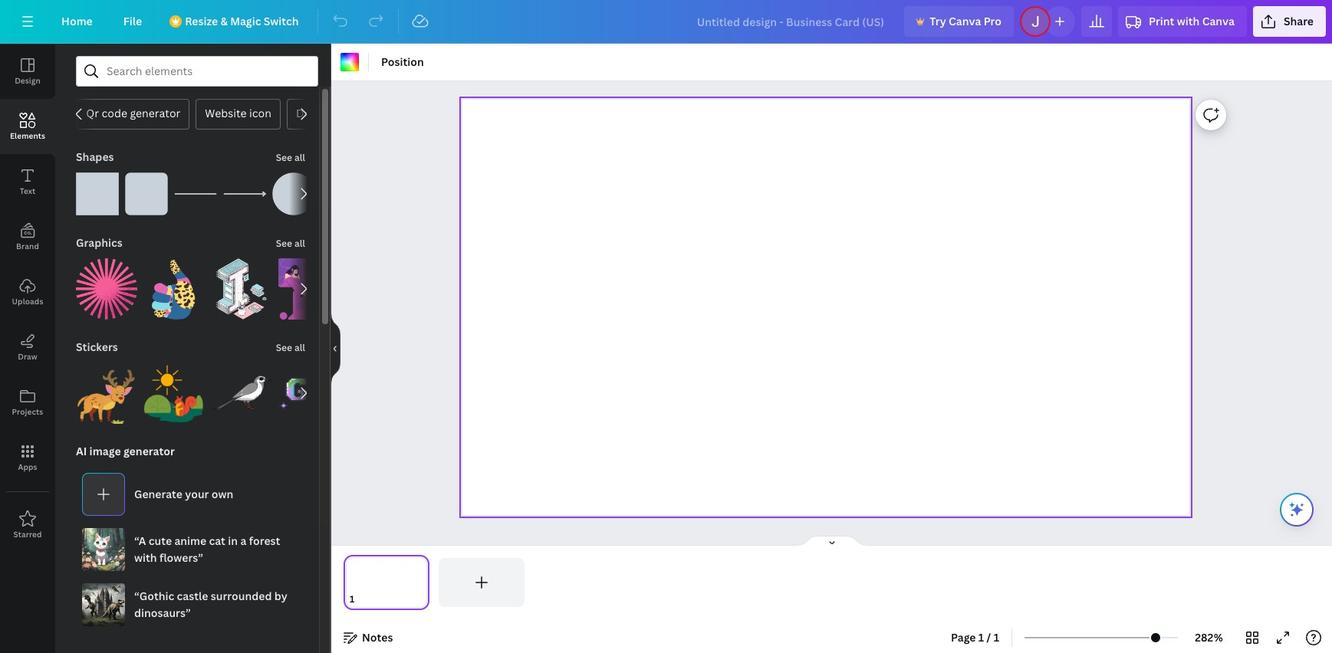 Task type: vqa. For each thing, say whether or not it's contained in the screenshot.
Templates
no



Task type: locate. For each thing, give the bounding box(es) containing it.
2 see all button from the top
[[275, 228, 307, 259]]

see
[[276, 151, 292, 164], [276, 237, 292, 250], [276, 341, 292, 355]]

page 1 image
[[344, 559, 430, 608]]

resize & magic switch
[[185, 14, 299, 28]]

see all button down white circle shape image
[[275, 228, 307, 259]]

castle
[[177, 589, 208, 604]]

0 horizontal spatial canva
[[949, 14, 982, 28]]

1 add this line to the canvas image from the left
[[174, 173, 217, 216]]

with down "a
[[134, 551, 157, 566]]

see all button
[[275, 142, 307, 173], [275, 228, 307, 259], [275, 332, 307, 363]]

see left hide image
[[276, 341, 292, 355]]

code
[[102, 106, 127, 120]]

2 vertical spatial see
[[276, 341, 292, 355]]

all left hide image
[[295, 341, 305, 355]]

home
[[61, 14, 93, 28]]

group
[[76, 163, 119, 216], [125, 163, 168, 216], [272, 173, 315, 216], [76, 249, 137, 320], [144, 249, 205, 320], [211, 249, 272, 320], [279, 259, 340, 320], [76, 354, 137, 424], [144, 354, 205, 424], [211, 363, 272, 424], [279, 363, 340, 424]]

pro
[[984, 14, 1002, 28]]

&
[[221, 14, 228, 28]]

try canva pro
[[930, 14, 1002, 28]]

see for stickers
[[276, 341, 292, 355]]

all up white circle shape image
[[295, 151, 305, 164]]

your
[[185, 487, 209, 502]]

draw
[[18, 351, 37, 362]]

brand
[[16, 241, 39, 252]]

ai image generator
[[76, 444, 175, 459]]

generate
[[134, 487, 183, 502]]

Page title text field
[[361, 592, 368, 608]]

textured brutalist sun blaze element image
[[76, 259, 137, 320]]

home link
[[49, 6, 105, 37]]

canva right try
[[949, 14, 982, 28]]

generator right the "code"
[[130, 106, 181, 120]]

generator up generate
[[123, 444, 175, 459]]

page 1 / 1
[[952, 631, 1000, 645]]

0 vertical spatial all
[[295, 151, 305, 164]]

2 see all from the top
[[276, 237, 305, 250]]

2 see from the top
[[276, 237, 292, 250]]

1 vertical spatial see all button
[[275, 228, 307, 259]]

position button
[[375, 50, 430, 74]]

1 horizontal spatial add this line to the canvas image
[[223, 173, 266, 216]]

pastel isometric letter i image
[[211, 259, 272, 320]]

flowers"
[[160, 551, 203, 566]]

generator for qr code generator
[[130, 106, 181, 120]]

add this line to the canvas image
[[174, 173, 217, 216], [223, 173, 266, 216]]

white circle shape image
[[272, 173, 315, 216]]

see all button for shapes
[[275, 142, 307, 173]]

0 vertical spatial see all button
[[275, 142, 307, 173]]

text button
[[0, 154, 55, 209]]

see up white circle shape image
[[276, 151, 292, 164]]

with right print
[[1178, 14, 1200, 28]]

starred
[[13, 529, 42, 540]]

1 all from the top
[[295, 151, 305, 164]]

projects button
[[0, 375, 55, 431]]

anime
[[174, 534, 207, 549]]

1 horizontal spatial canva
[[1203, 14, 1235, 28]]

1 horizontal spatial with
[[1178, 14, 1200, 28]]

1
[[979, 631, 985, 645], [994, 631, 1000, 645]]

0 vertical spatial generator
[[130, 106, 181, 120]]

0 horizontal spatial with
[[134, 551, 157, 566]]

1 vertical spatial see all
[[276, 237, 305, 250]]

own
[[212, 487, 234, 502]]

see all for stickers
[[276, 341, 305, 355]]

1 vertical spatial with
[[134, 551, 157, 566]]

2 vertical spatial all
[[295, 341, 305, 355]]

2 all from the top
[[295, 237, 305, 250]]

2 vertical spatial see all button
[[275, 332, 307, 363]]

notes button
[[338, 626, 399, 651]]

with
[[1178, 14, 1200, 28], [134, 551, 157, 566]]

3 see all from the top
[[276, 341, 305, 355]]

1 horizontal spatial 1
[[994, 631, 1000, 645]]

1 vertical spatial generator
[[123, 444, 175, 459]]

Design title text field
[[685, 6, 899, 37]]

generator for ai image generator
[[123, 444, 175, 459]]

see all button left hide image
[[275, 332, 307, 363]]

canva
[[949, 14, 982, 28], [1203, 14, 1235, 28]]

dot button
[[287, 99, 325, 130]]

main menu bar
[[0, 0, 1333, 44]]

generator inside qr code generator button
[[130, 106, 181, 120]]

2 vertical spatial see all
[[276, 341, 305, 355]]

generator
[[130, 106, 181, 120], [123, 444, 175, 459]]

1 see from the top
[[276, 151, 292, 164]]

3 see from the top
[[276, 341, 292, 355]]

1 see all button from the top
[[275, 142, 307, 173]]

3 see all button from the top
[[275, 332, 307, 363]]

0 vertical spatial with
[[1178, 14, 1200, 28]]

uploads button
[[0, 265, 55, 320]]

see all
[[276, 151, 305, 164], [276, 237, 305, 250], [276, 341, 305, 355]]

see all up white circle shape image
[[276, 151, 305, 164]]

resize
[[185, 14, 218, 28]]

add this line to the canvas image left white circle shape image
[[223, 173, 266, 216]]

1 right /
[[994, 631, 1000, 645]]

0 horizontal spatial 1
[[979, 631, 985, 645]]

0 horizontal spatial add this line to the canvas image
[[174, 173, 217, 216]]

in
[[228, 534, 238, 549]]

see all left hide image
[[276, 341, 305, 355]]

canva right print
[[1203, 14, 1235, 28]]

share button
[[1254, 6, 1327, 37]]

icon
[[249, 106, 272, 120]]

1 1 from the left
[[979, 631, 985, 645]]

see all button down "dot" button
[[275, 142, 307, 173]]

0 vertical spatial see
[[276, 151, 292, 164]]

2 canva from the left
[[1203, 14, 1235, 28]]

print with canva
[[1150, 14, 1235, 28]]

see down white circle shape image
[[276, 237, 292, 250]]

couple having a virtual date image
[[279, 259, 340, 320]]

dinosaurs"
[[134, 606, 191, 621]]

file button
[[111, 6, 154, 37]]

0 vertical spatial see all
[[276, 151, 305, 164]]

1 vertical spatial see
[[276, 237, 292, 250]]

a
[[240, 534, 247, 549]]

see all up couple having a virtual date image
[[276, 237, 305, 250]]

wild pattern thumbs up icon image
[[144, 259, 205, 320]]

surrounded
[[211, 589, 272, 604]]

brand button
[[0, 209, 55, 265]]

apps
[[18, 462, 37, 473]]

1 left /
[[979, 631, 985, 645]]

all
[[295, 151, 305, 164], [295, 237, 305, 250], [295, 341, 305, 355]]

add this line to the canvas image right the "rounded square" image
[[174, 173, 217, 216]]

1 vertical spatial all
[[295, 237, 305, 250]]

1 see all from the top
[[276, 151, 305, 164]]

position
[[381, 54, 424, 69]]

uploads
[[12, 296, 43, 307]]

website icon
[[205, 106, 272, 120]]

1 canva from the left
[[949, 14, 982, 28]]

square image
[[76, 173, 119, 216]]

all up couple having a virtual date image
[[295, 237, 305, 250]]

qr code generator button
[[77, 99, 190, 130]]

notes
[[362, 631, 393, 645]]

draw button
[[0, 320, 55, 375]]

all for shapes
[[295, 151, 305, 164]]

try
[[930, 14, 947, 28]]

"gothic
[[134, 589, 174, 604]]

canva inside button
[[949, 14, 982, 28]]

all for stickers
[[295, 341, 305, 355]]

3 all from the top
[[295, 341, 305, 355]]

elements
[[10, 130, 45, 141]]

share
[[1285, 14, 1315, 28]]

see for shapes
[[276, 151, 292, 164]]

with inside "a cute anime cat in a forest with flowers"
[[134, 551, 157, 566]]



Task type: describe. For each thing, give the bounding box(es) containing it.
website
[[205, 106, 247, 120]]

graphics button
[[74, 228, 124, 259]]

rounded square image
[[125, 173, 168, 216]]

shapes button
[[74, 142, 116, 173]]

see all for graphics
[[276, 237, 305, 250]]

canva assistant image
[[1288, 501, 1307, 520]]

website icon button
[[196, 99, 281, 130]]

282%
[[1196, 631, 1224, 645]]

hide image
[[331, 312, 341, 386]]

qr code generator
[[86, 106, 181, 120]]

stickers button
[[74, 332, 120, 363]]

"gothic castle surrounded by dinosaurs"
[[134, 589, 288, 621]]

"a cute anime cat in a forest with flowers"
[[134, 534, 280, 566]]

2 add this line to the canvas image from the left
[[223, 173, 266, 216]]

#ffffff image
[[341, 53, 359, 71]]

design button
[[0, 44, 55, 99]]

hide pages image
[[795, 536, 869, 548]]

/
[[987, 631, 992, 645]]

by
[[275, 589, 288, 604]]

Search elements search field
[[107, 57, 288, 86]]

canva inside dropdown button
[[1203, 14, 1235, 28]]

see for graphics
[[276, 237, 292, 250]]

page
[[952, 631, 977, 645]]

design
[[15, 75, 41, 86]]

cat
[[209, 534, 226, 549]]

print with canva button
[[1119, 6, 1248, 37]]

2 1 from the left
[[994, 631, 1000, 645]]

forest
[[249, 534, 280, 549]]

print
[[1150, 14, 1175, 28]]

file
[[123, 14, 142, 28]]

try canva pro button
[[905, 6, 1015, 37]]

graphics
[[76, 236, 123, 250]]

apps button
[[0, 431, 55, 486]]

switch
[[264, 14, 299, 28]]

"a
[[134, 534, 146, 549]]

side panel tab list
[[0, 44, 55, 553]]

all for graphics
[[295, 237, 305, 250]]

qr
[[86, 106, 99, 120]]

starred button
[[0, 498, 55, 553]]

cute
[[149, 534, 172, 549]]

see all for shapes
[[276, 151, 305, 164]]

projects
[[12, 407, 43, 417]]

see all button for stickers
[[275, 332, 307, 363]]

ai
[[76, 444, 87, 459]]

282% button
[[1185, 626, 1235, 651]]

stickers
[[76, 340, 118, 355]]

image
[[89, 444, 121, 459]]

dot
[[296, 106, 315, 120]]

with inside dropdown button
[[1178, 14, 1200, 28]]

magic
[[230, 14, 261, 28]]

text
[[20, 186, 36, 196]]

resize & magic switch button
[[161, 6, 311, 37]]

generate your own
[[134, 487, 234, 502]]

shapes
[[76, 150, 114, 164]]

elements button
[[0, 99, 55, 154]]

see all button for graphics
[[275, 228, 307, 259]]



